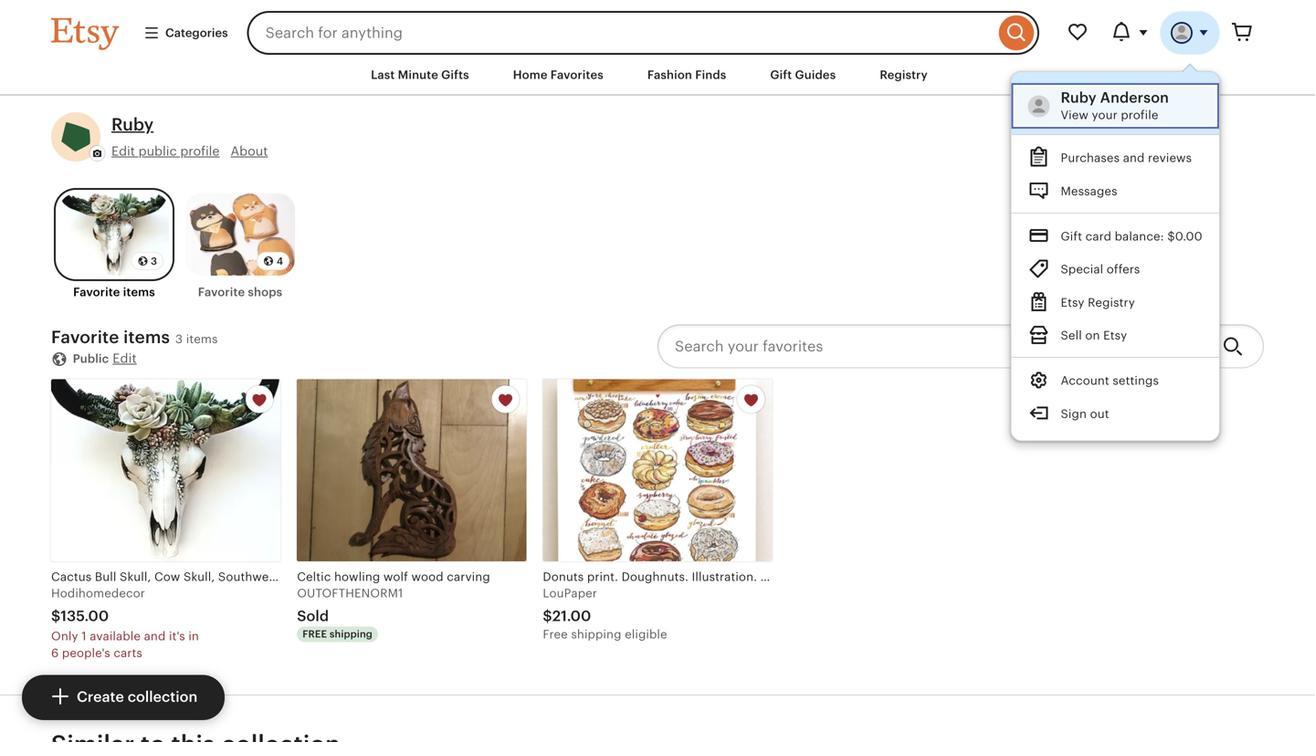 Task type: locate. For each thing, give the bounding box(es) containing it.
1 horizontal spatial 3
[[175, 333, 183, 346]]

profile right public
[[180, 144, 220, 158]]

purchases
[[1061, 151, 1120, 165]]

1 vertical spatial profile
[[180, 144, 220, 158]]

balance:
[[1115, 229, 1164, 243]]

card
[[1086, 229, 1112, 243]]

menu bar containing last minute gifts
[[18, 55, 1297, 96]]

wood
[[411, 570, 444, 584]]

hodihomedecor $ 135.00 only 1 available and it's in 6 people's carts
[[51, 587, 199, 660]]

0 vertical spatial edit
[[111, 144, 135, 158]]

messages link
[[1012, 174, 1219, 207]]

0 vertical spatial ruby
[[1061, 90, 1097, 106]]

6
[[51, 647, 59, 660]]

gift left card
[[1061, 229, 1083, 243]]

home favorites
[[513, 68, 604, 82]]

etsy right on
[[1104, 329, 1127, 343]]

0 horizontal spatial ruby
[[111, 115, 154, 134]]

purchases and reviews link
[[1012, 141, 1219, 174]]

shipping down 21.00
[[571, 628, 622, 642]]

shipping
[[571, 628, 622, 642], [330, 629, 373, 640]]

favorite left shops
[[198, 286, 245, 299]]

ruby anderson's avatar image
[[1171, 22, 1193, 44], [1028, 95, 1050, 117]]

2 horizontal spatial $
[[1168, 229, 1175, 243]]

0 horizontal spatial registry
[[880, 68, 928, 82]]

ruby up view
[[1061, 90, 1097, 106]]

sweets.
[[903, 570, 948, 584]]

none search field inside ruby anderson banner
[[247, 11, 1039, 55]]

profile
[[1121, 108, 1159, 122], [180, 144, 220, 158]]

1
[[81, 630, 86, 644]]

0 horizontal spatial $
[[51, 608, 61, 625]]

etsy up sell
[[1061, 296, 1085, 310]]

etsy registry
[[1061, 296, 1135, 310]]

0 vertical spatial and
[[1123, 151, 1145, 165]]

1 horizontal spatial registry
[[1088, 296, 1135, 310]]

1 horizontal spatial shipping
[[571, 628, 622, 642]]

menu bar
[[18, 55, 1297, 96]]

4
[[277, 256, 283, 267]]

0 horizontal spatial ruby anderson's avatar image
[[1028, 95, 1050, 117]]

art.
[[880, 570, 900, 584]]

1 vertical spatial edit
[[113, 351, 137, 366]]

$ right balance:
[[1168, 229, 1175, 243]]

doughnuts.
[[622, 570, 689, 584]]

$ up free
[[543, 608, 552, 625]]

categories button
[[130, 16, 242, 49]]

0 vertical spatial registry
[[880, 68, 928, 82]]

create
[[77, 689, 124, 706]]

0 horizontal spatial and
[[144, 630, 166, 644]]

shipping right free
[[330, 629, 373, 640]]

carts
[[114, 647, 142, 660]]

ruby up public
[[111, 115, 154, 134]]

create collection button
[[22, 676, 225, 721]]

0 vertical spatial etsy
[[1061, 296, 1085, 310]]

special
[[1061, 263, 1104, 276]]

items down favorite shops
[[186, 333, 218, 346]]

categories
[[165, 26, 228, 40]]

gift for gift guides
[[770, 68, 792, 82]]

gift guides
[[770, 68, 836, 82]]

0 vertical spatial ruby anderson's avatar image
[[1171, 22, 1193, 44]]

1 horizontal spatial ruby
[[1061, 90, 1097, 106]]

items up edit button
[[123, 328, 170, 347]]

0 vertical spatial profile
[[1121, 108, 1159, 122]]

account settings link
[[1012, 364, 1219, 397]]

0 vertical spatial gift
[[770, 68, 792, 82]]

items up favorite items 3 items
[[123, 286, 155, 299]]

ruby anderson's avatar image up view your profile element at the right of page
[[1171, 22, 1193, 44]]

gift inside ruby anderson banner
[[1061, 229, 1083, 243]]

available
[[90, 630, 141, 644]]

registry right guides in the top right of the page
[[880, 68, 928, 82]]

celtic howling wolf wood carving image
[[297, 379, 526, 562]]

settings
[[1113, 374, 1159, 388]]

1 vertical spatial 3
[[175, 333, 183, 346]]

create collection
[[77, 689, 197, 706]]

0 horizontal spatial profile
[[180, 144, 220, 158]]

0 horizontal spatial shipping
[[330, 629, 373, 640]]

21.00
[[552, 608, 591, 625]]

last
[[371, 68, 395, 82]]

favorite items 3 items
[[51, 328, 218, 347]]

None search field
[[247, 11, 1039, 55]]

sign
[[1061, 407, 1087, 421]]

guides
[[795, 68, 836, 82]]

about button
[[231, 142, 268, 160]]

items inside favorite items 3 items
[[186, 333, 218, 346]]

view
[[1061, 108, 1089, 122]]

0 vertical spatial 3
[[151, 256, 157, 267]]

1 horizontal spatial gift
[[1061, 229, 1083, 243]]

ruby inside ruby anderson view your profile
[[1061, 90, 1097, 106]]

print.
[[587, 570, 618, 584]]

1 vertical spatial and
[[144, 630, 166, 644]]

and
[[1123, 151, 1145, 165], [144, 630, 166, 644]]

1 horizontal spatial ruby anderson's avatar image
[[1171, 22, 1193, 44]]

items for favorite items 3 items
[[123, 328, 170, 347]]

and left reviews
[[1123, 151, 1145, 165]]

collection
[[128, 689, 197, 706]]

gift left guides in the top right of the page
[[770, 68, 792, 82]]

0 horizontal spatial gift
[[770, 68, 792, 82]]

registry inside ruby anderson banner
[[1088, 296, 1135, 310]]

decor.
[[808, 570, 845, 584]]

ruby for ruby anderson view your profile
[[1061, 90, 1097, 106]]

favorite items
[[73, 286, 155, 299]]

1 vertical spatial gift
[[1061, 229, 1083, 243]]

edit for edit
[[113, 351, 137, 366]]

1 horizontal spatial etsy
[[1104, 329, 1127, 343]]

1 vertical spatial ruby
[[111, 115, 154, 134]]

shops
[[248, 286, 282, 299]]

Search your favorites text field
[[658, 325, 1208, 368]]

and left it's
[[144, 630, 166, 644]]

view your profile element
[[1061, 89, 1203, 107]]

cactus bull skull, cow skull, southwest decor, wall cow skull, painted cow skull, succulent wall decor, succulents, resin cow skull, skull, image
[[51, 379, 281, 562]]

gift
[[770, 68, 792, 82], [1061, 229, 1083, 243]]

1 horizontal spatial profile
[[1121, 108, 1159, 122]]

howling
[[334, 570, 380, 584]]

edit
[[111, 144, 135, 158], [113, 351, 137, 366]]

favorite
[[73, 286, 120, 299], [198, 286, 245, 299], [51, 328, 119, 347]]

wolf
[[384, 570, 408, 584]]

edit down ruby button
[[111, 144, 135, 158]]

$
[[1168, 229, 1175, 243], [51, 608, 61, 625], [543, 608, 552, 625]]

$ up only at the left of the page
[[51, 608, 61, 625]]

3
[[151, 256, 157, 267], [175, 333, 183, 346]]

ruby
[[1061, 90, 1097, 106], [111, 115, 154, 134]]

shipping inside the celtic howling wolf wood carving outofthenorm1 sold free shipping
[[330, 629, 373, 640]]

favorite for favorite shops
[[198, 286, 245, 299]]

1 vertical spatial registry
[[1088, 296, 1135, 310]]

registry up sell on etsy link
[[1088, 296, 1135, 310]]

1 horizontal spatial and
[[1123, 151, 1145, 165]]

0 horizontal spatial 3
[[151, 256, 157, 267]]

favorite up public
[[51, 328, 119, 347]]

favorite up favorite items 3 items
[[73, 286, 120, 299]]

edit for edit public profile
[[111, 144, 135, 158]]

ruby anderson's avatar image left view
[[1028, 95, 1050, 117]]

edit down favorite items 3 items
[[113, 351, 137, 366]]

profile down the anderson
[[1121, 108, 1159, 122]]

carving
[[447, 570, 490, 584]]

items
[[123, 286, 155, 299], [123, 328, 170, 347], [186, 333, 218, 346]]

1 horizontal spatial $
[[543, 608, 552, 625]]

1 vertical spatial ruby anderson's avatar image
[[1028, 95, 1050, 117]]



Task type: vqa. For each thing, say whether or not it's contained in the screenshot.
first To
no



Task type: describe. For each thing, give the bounding box(es) containing it.
Search for anything text field
[[247, 11, 995, 55]]

donuts print. doughnuts. illustration. kitchen decor. food art. sweets. bakery. image
[[543, 379, 772, 562]]

favorite for favorite items
[[73, 286, 120, 299]]

reviews
[[1148, 151, 1192, 165]]

ruby anderson banner
[[18, 0, 1297, 442]]

donuts
[[543, 570, 584, 584]]

ruby button
[[111, 113, 154, 137]]

last minute gifts link
[[357, 58, 483, 92]]

public
[[138, 144, 177, 158]]

items for favorite items
[[123, 286, 155, 299]]

loupaper
[[543, 587, 597, 601]]

free
[[543, 628, 568, 642]]

fashion
[[647, 68, 692, 82]]

gifts
[[441, 68, 469, 82]]

about
[[231, 144, 268, 158]]

gift card balance: $ 0.00
[[1061, 229, 1203, 243]]

favorite shops
[[198, 286, 282, 299]]

sell on etsy link
[[1012, 319, 1219, 352]]

on
[[1086, 329, 1100, 343]]

home
[[513, 68, 548, 82]]

anderson
[[1100, 90, 1169, 106]]

0 horizontal spatial etsy
[[1061, 296, 1085, 310]]

special offers
[[1061, 263, 1140, 276]]

outofthenorm1
[[297, 587, 403, 601]]

home favorites link
[[499, 58, 617, 92]]

0.00
[[1175, 229, 1203, 243]]

people's
[[62, 647, 110, 660]]

account
[[1061, 374, 1110, 388]]

offers
[[1107, 263, 1140, 276]]

celtic howling wolf wood carving outofthenorm1 sold free shipping
[[297, 570, 490, 640]]

3 inside favorite items 3 items
[[175, 333, 183, 346]]

sign out
[[1061, 407, 1109, 421]]

bakery.
[[951, 570, 993, 584]]

etsy registry link
[[1012, 285, 1219, 319]]

sold
[[297, 608, 329, 625]]

purchases and reviews
[[1061, 151, 1192, 165]]

out
[[1090, 407, 1109, 421]]

special offers link
[[1012, 252, 1219, 285]]

free
[[302, 629, 327, 640]]

donuts print. doughnuts. illustration. kitchen decor. food art. sweets. bakery. loupaper $ 21.00 free shipping eligible
[[543, 570, 993, 642]]

in
[[188, 630, 199, 644]]

your
[[1092, 108, 1118, 122]]

shipping inside donuts print. doughnuts. illustration. kitchen decor. food art. sweets. bakery. loupaper $ 21.00 free shipping eligible
[[571, 628, 622, 642]]

ruby anderson view your profile
[[1061, 90, 1169, 122]]

celtic
[[297, 570, 331, 584]]

food
[[848, 570, 877, 584]]

fashion finds
[[647, 68, 726, 82]]

registry link
[[866, 58, 942, 92]]

profile inside ruby anderson view your profile
[[1121, 108, 1159, 122]]

favorite for favorite items 3 items
[[51, 328, 119, 347]]

edit public profile link
[[111, 142, 220, 160]]

and inside hodihomedecor $ 135.00 only 1 available and it's in 6 people's carts
[[144, 630, 166, 644]]

1 vertical spatial etsy
[[1104, 329, 1127, 343]]

finds
[[695, 68, 726, 82]]

$ inside donuts print. doughnuts. illustration. kitchen decor. food art. sweets. bakery. loupaper $ 21.00 free shipping eligible
[[543, 608, 552, 625]]

it's
[[169, 630, 185, 644]]

public
[[73, 352, 109, 366]]

135.00
[[61, 608, 109, 625]]

account settings
[[1061, 374, 1159, 388]]

minute
[[398, 68, 438, 82]]

kitchen
[[760, 570, 805, 584]]

$ inside hodihomedecor $ 135.00 only 1 available and it's in 6 people's carts
[[51, 608, 61, 625]]

only
[[51, 630, 78, 644]]

ruby for ruby
[[111, 115, 154, 134]]

messages
[[1061, 184, 1118, 198]]

fashion finds link
[[634, 58, 740, 92]]

gift guides link
[[757, 58, 850, 92]]

edit button
[[113, 350, 137, 367]]

last minute gifts
[[371, 68, 469, 82]]

illustration.
[[692, 570, 757, 584]]

hodihomedecor
[[51, 587, 145, 601]]

$ inside ruby anderson banner
[[1168, 229, 1175, 243]]

sign out link
[[1012, 397, 1219, 430]]

favorites
[[551, 68, 604, 82]]

gift for gift card balance: $ 0.00
[[1061, 229, 1083, 243]]

eligible
[[625, 628, 667, 642]]

sell on etsy
[[1061, 329, 1127, 343]]

edit public profile
[[111, 144, 220, 158]]

and inside banner
[[1123, 151, 1145, 165]]

sell
[[1061, 329, 1082, 343]]



